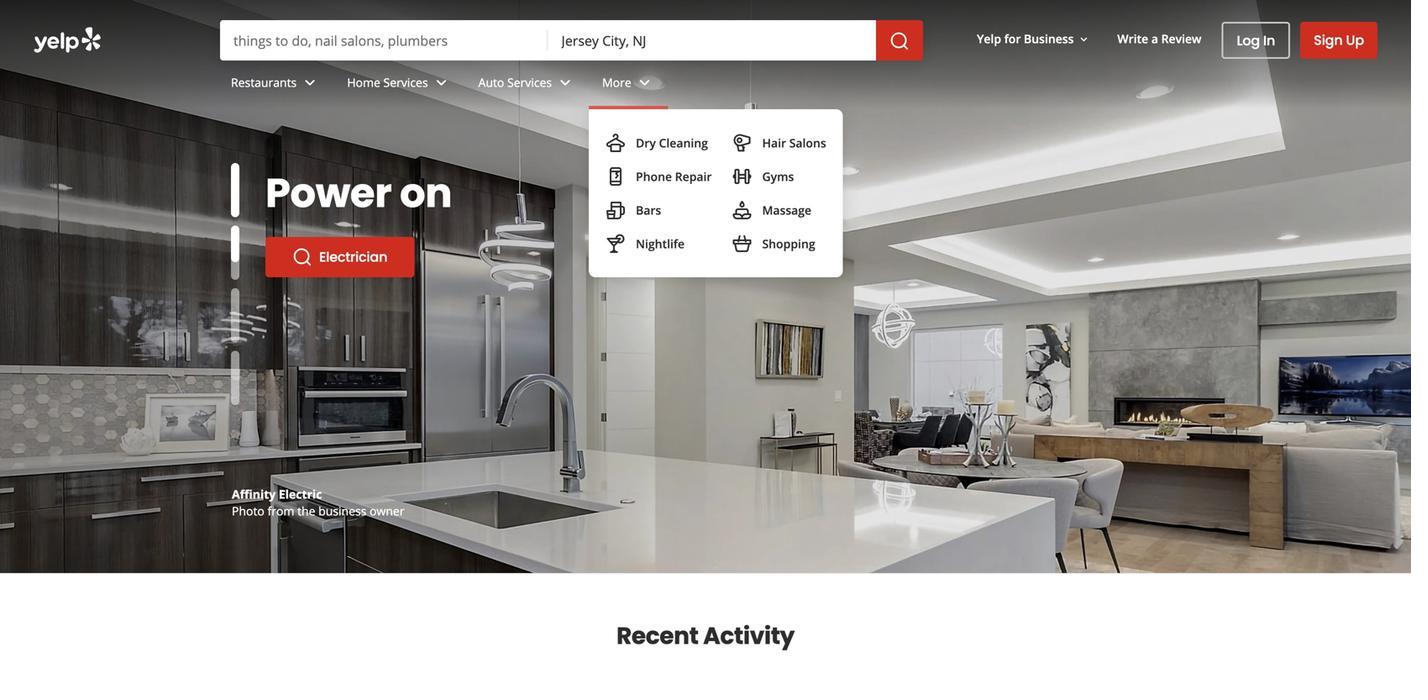 Task type: vqa. For each thing, say whether or not it's contained in the screenshot.
1st 10:00 from the top of the page
no



Task type: describe. For each thing, give the bounding box(es) containing it.
home services link
[[334, 61, 465, 109]]

salons
[[790, 135, 827, 151]]

electrician link
[[266, 237, 415, 277]]

24 gyms v2 image
[[732, 166, 753, 187]]

16 chevron down v2 image
[[1078, 33, 1091, 46]]

24 massage v2 image
[[732, 200, 753, 220]]

write
[[1118, 31, 1149, 47]]

write a review link
[[1111, 24, 1209, 54]]

yelp
[[977, 31, 1002, 47]]

repair
[[675, 168, 712, 184]]

affinity electric photo from the business owner
[[232, 486, 405, 519]]

24 chevron down v2 image for home services
[[432, 73, 452, 93]]

massage
[[763, 202, 812, 218]]

recent
[[617, 619, 699, 653]]

write a review
[[1118, 31, 1202, 47]]

search image
[[890, 31, 910, 51]]

more
[[603, 74, 632, 90]]

power
[[266, 165, 392, 221]]

recent activity
[[617, 619, 795, 653]]

yelp for business button
[[971, 24, 1098, 54]]

24 shopping v2 image
[[732, 234, 753, 254]]

24 bars v2 image
[[606, 200, 626, 220]]

auto
[[479, 74, 505, 90]]

hair
[[763, 135, 787, 151]]

for
[[1005, 31, 1021, 47]]

owner
[[370, 503, 405, 519]]

24 phone repair v2 image
[[606, 166, 626, 187]]

dry cleaning link
[[599, 126, 719, 160]]

on
[[400, 165, 452, 221]]

log in
[[1237, 31, 1276, 50]]

auto services
[[479, 74, 552, 90]]

massage link
[[726, 193, 833, 227]]

dry
[[636, 135, 656, 151]]

none search field inside search field
[[220, 20, 924, 61]]

sign up
[[1315, 31, 1365, 50]]

shopping link
[[726, 227, 833, 261]]

24 dry cleaning v2 image
[[606, 133, 626, 153]]

affinity electric link
[[232, 486, 322, 502]]

sign up link
[[1301, 22, 1378, 59]]

none field things to do, nail salons, plumbers
[[220, 20, 548, 61]]

24 chevron down v2 image for restaurants
[[300, 73, 320, 93]]

nightlife
[[636, 236, 685, 252]]

24 chevron down v2 image for auto services
[[556, 73, 576, 93]]

up
[[1347, 31, 1365, 50]]

1 select slide image from the top
[[231, 163, 240, 217]]

gyms
[[763, 168, 794, 184]]

bars
[[636, 202, 662, 218]]

in
[[1264, 31, 1276, 50]]

phone repair link
[[599, 160, 719, 193]]

photo
[[232, 503, 265, 519]]



Task type: locate. For each thing, give the bounding box(es) containing it.
restaurants
[[231, 74, 297, 90]]

things to do, nail salons, plumbers text field
[[220, 20, 548, 61]]

cleaning
[[659, 135, 708, 151]]

a
[[1152, 31, 1159, 47]]

hair salons
[[763, 135, 827, 151]]

power on
[[266, 165, 452, 221]]

electrician
[[319, 247, 388, 266]]

activity
[[703, 619, 795, 653]]

phone
[[636, 168, 672, 184]]

menu
[[589, 109, 843, 277]]

sign
[[1315, 31, 1343, 50]]

0 horizontal spatial services
[[384, 74, 428, 90]]

24 chevron down v2 image
[[300, 73, 320, 93], [635, 73, 655, 93]]

services
[[384, 74, 428, 90], [508, 74, 552, 90]]

1 24 chevron down v2 image from the left
[[432, 73, 452, 93]]

electric
[[279, 486, 322, 502]]

home services
[[347, 74, 428, 90]]

1 services from the left
[[384, 74, 428, 90]]

the
[[298, 503, 316, 519]]

address, neighborhood, city, state or zip text field
[[548, 20, 877, 61]]

24 search v2 image
[[292, 247, 313, 267]]

nightlife link
[[599, 227, 719, 261]]

1 24 chevron down v2 image from the left
[[300, 73, 320, 93]]

business
[[319, 503, 367, 519]]

affinity
[[232, 486, 276, 502]]

0 horizontal spatial 24 chevron down v2 image
[[432, 73, 452, 93]]

2 none field from the left
[[548, 20, 877, 61]]

from
[[268, 503, 295, 519]]

24 chevron down v2 image inside home services link
[[432, 73, 452, 93]]

None field
[[220, 20, 548, 61], [548, 20, 877, 61]]

more link
[[589, 61, 669, 109]]

24 chevron down v2 image
[[432, 73, 452, 93], [556, 73, 576, 93]]

log
[[1237, 31, 1261, 50]]

0 horizontal spatial 24 chevron down v2 image
[[300, 73, 320, 93]]

bars link
[[599, 193, 719, 227]]

services for home services
[[384, 74, 428, 90]]

none search field containing sign up
[[0, 0, 1412, 277]]

24 chevron down v2 image right more
[[635, 73, 655, 93]]

none field address, neighborhood, city, state or zip
[[548, 20, 877, 61]]

services right the home at top
[[384, 74, 428, 90]]

dry cleaning
[[636, 135, 708, 151]]

shopping
[[763, 236, 816, 252]]

business categories element
[[218, 61, 1378, 277]]

services for auto services
[[508, 74, 552, 90]]

1 horizontal spatial services
[[508, 74, 552, 90]]

review
[[1162, 31, 1202, 47]]

24 salon v2 image
[[732, 133, 753, 153]]

2 services from the left
[[508, 74, 552, 90]]

gyms link
[[726, 160, 833, 193]]

24 chevron down v2 image for more
[[635, 73, 655, 93]]

home
[[347, 74, 381, 90]]

None search field
[[220, 20, 924, 61]]

explore banner section banner
[[0, 0, 1412, 573]]

2 24 chevron down v2 image from the left
[[635, 73, 655, 93]]

menu inside business categories element
[[589, 109, 843, 277]]

menu containing dry cleaning
[[589, 109, 843, 277]]

1 horizontal spatial 24 chevron down v2 image
[[556, 73, 576, 93]]

1 none field from the left
[[220, 20, 548, 61]]

phone repair
[[636, 168, 712, 184]]

auto services link
[[465, 61, 589, 109]]

select slide image
[[231, 163, 240, 217], [231, 209, 240, 263]]

24 chevron down v2 image left auto
[[432, 73, 452, 93]]

24 chevron down v2 image inside auto services link
[[556, 73, 576, 93]]

business
[[1024, 31, 1074, 47]]

24 chevron down v2 image right auto services
[[556, 73, 576, 93]]

hair salons link
[[726, 126, 833, 160]]

services right auto
[[508, 74, 552, 90]]

log in link
[[1222, 22, 1291, 59]]

24 chevron down v2 image right restaurants
[[300, 73, 320, 93]]

None search field
[[0, 0, 1412, 277]]

yelp for business
[[977, 31, 1074, 47]]

1 horizontal spatial 24 chevron down v2 image
[[635, 73, 655, 93]]

2 select slide image from the top
[[231, 209, 240, 263]]

restaurants link
[[218, 61, 334, 109]]

2 24 chevron down v2 image from the left
[[556, 73, 576, 93]]

24 chevron down v2 image inside more link
[[635, 73, 655, 93]]

24 happy hour v2 image
[[606, 234, 626, 254]]

24 chevron down v2 image inside restaurants link
[[300, 73, 320, 93]]



